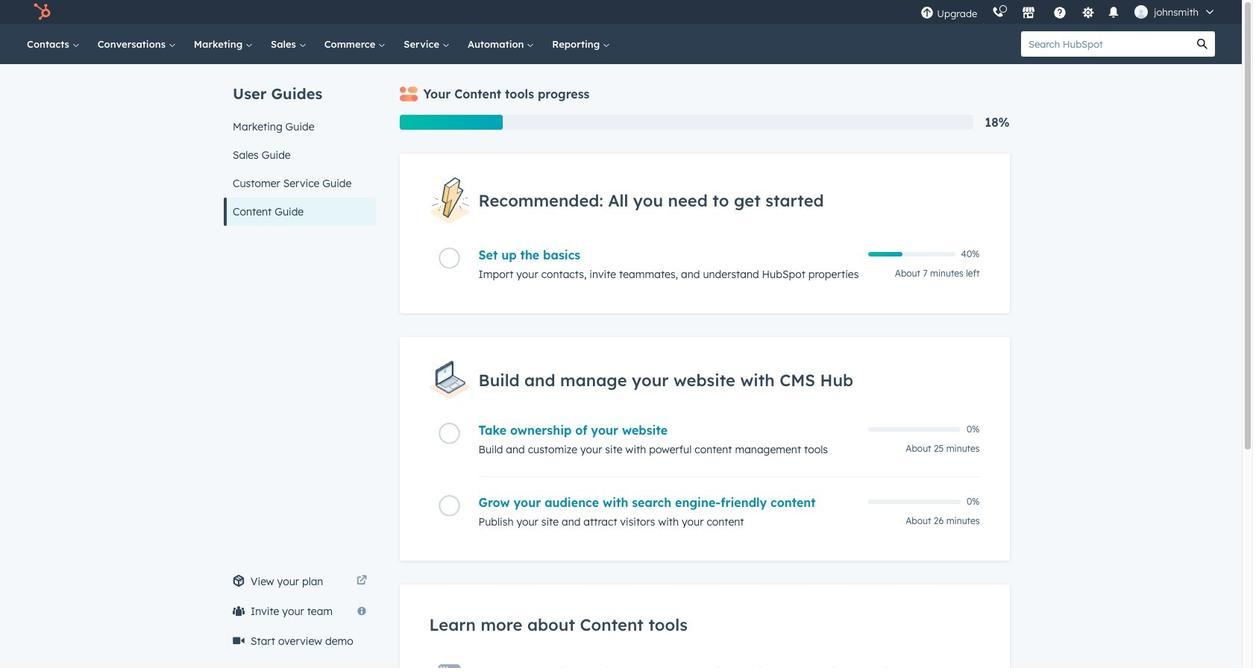 Task type: describe. For each thing, give the bounding box(es) containing it.
[object object] complete progress bar
[[868, 252, 903, 257]]

john smith image
[[1135, 5, 1149, 19]]

Search HubSpot search field
[[1022, 31, 1190, 57]]

2 link opens in a new window image from the top
[[356, 576, 367, 587]]



Task type: locate. For each thing, give the bounding box(es) containing it.
marketplaces image
[[1023, 7, 1036, 20]]

user guides element
[[224, 64, 376, 226]]

progress bar
[[400, 115, 503, 130]]

1 link opens in a new window image from the top
[[356, 573, 367, 591]]

link opens in a new window image
[[356, 573, 367, 591], [356, 576, 367, 587]]

menu
[[914, 0, 1225, 24]]



Task type: vqa. For each thing, say whether or not it's contained in the screenshot.
Create A/B test
no



